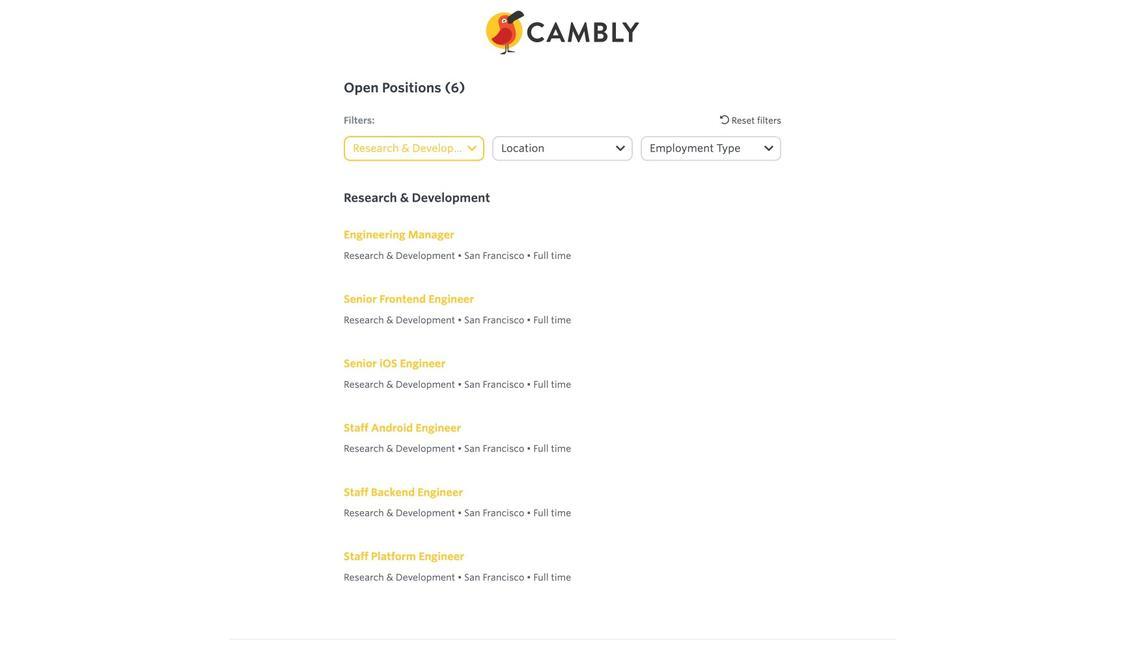 Task type: locate. For each thing, give the bounding box(es) containing it.
cambly image
[[486, 11, 639, 54]]



Task type: vqa. For each thing, say whether or not it's contained in the screenshot.
the Cambly image
yes



